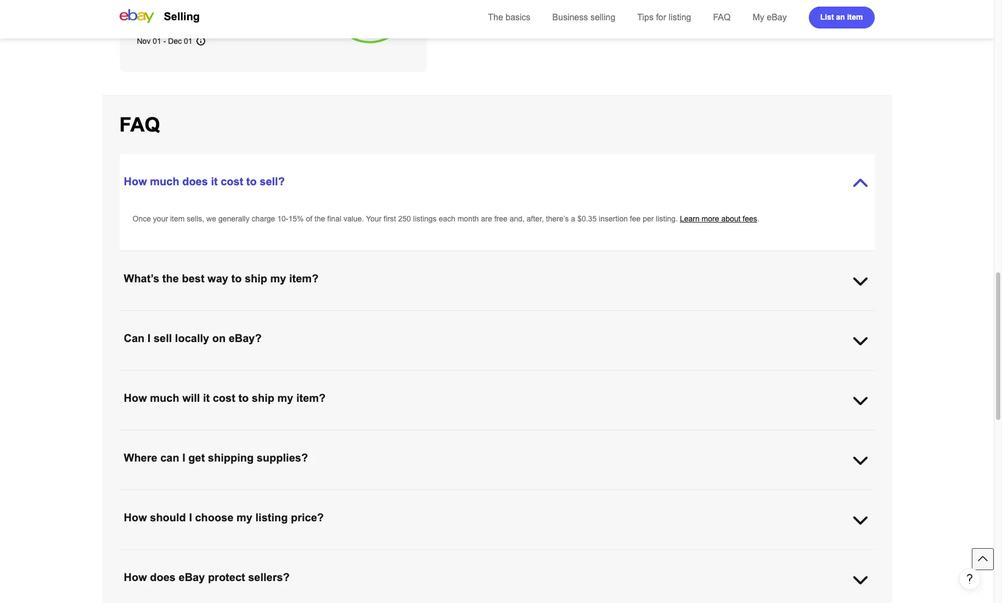 Task type: describe. For each thing, give the bounding box(es) containing it.
the basics
[[488, 13, 530, 22]]

on
[[212, 333, 226, 345]]

to left sell?
[[246, 176, 257, 188]]

where
[[124, 452, 157, 464]]

way
[[208, 273, 228, 285]]

it for will
[[203, 392, 210, 404]]

how for how much will it cost to ship my item?
[[124, 392, 147, 404]]

the basics link
[[488, 13, 530, 22]]

1 vertical spatial get
[[375, 491, 386, 500]]

from
[[426, 491, 441, 500]]

sell?
[[260, 176, 285, 188]]

buy
[[714, 491, 728, 500]]

once
[[133, 215, 151, 223]]

style
[[264, 0, 280, 5]]

a
[[571, 215, 575, 223]]

at
[[336, 491, 342, 500]]

to right available
[[670, 491, 676, 500]]

protect
[[208, 572, 245, 584]]

2 packaging from the left
[[780, 491, 815, 500]]

2 vertical spatial my
[[237, 512, 252, 524]]

there's
[[546, 215, 569, 223]]

1 vertical spatial faq
[[119, 114, 160, 136]]

10-
[[277, 215, 288, 223]]

2 supplies from the left
[[594, 491, 622, 500]]

greatest
[[305, 431, 332, 440]]

purchase.
[[679, 491, 712, 500]]

tips
[[637, 13, 654, 22]]

may
[[273, 491, 288, 500]]

2 horizontal spatial more
[[702, 215, 719, 223]]

what's
[[124, 273, 159, 285]]

2 branded from the left
[[749, 491, 778, 500]]

the left best
[[162, 273, 179, 285]]

pay
[[137, 0, 150, 5]]

dec
[[168, 37, 182, 46]]

can for choose
[[148, 431, 160, 440]]

cost for does
[[221, 176, 243, 188]]

convenience
[[370, 431, 413, 440]]

what's the best way to ship my item?
[[124, 273, 319, 285]]

the
[[488, 13, 503, 22]]

how should i choose my listing price?
[[124, 512, 324, 524]]

business selling
[[552, 13, 615, 22]]

shipping for supplies?
[[208, 452, 254, 464]]

boxes
[[403, 491, 424, 500]]

learn more link
[[137, 18, 176, 27]]

for
[[473, 491, 485, 500]]

1 packaging from the left
[[191, 491, 226, 500]]

can
[[124, 333, 145, 345]]

item for your
[[170, 215, 185, 223]]

sells,
[[187, 215, 204, 223]]

i for can
[[182, 452, 185, 464]]

learn more about shipping link
[[443, 431, 535, 440]]

list
[[820, 12, 834, 21]]

offers
[[271, 431, 290, 440]]

much for does
[[150, 176, 179, 188]]

1 horizontal spatial .
[[757, 215, 759, 223]]

0 vertical spatial get
[[188, 452, 205, 464]]

already
[[290, 491, 315, 500]]

first
[[384, 215, 396, 223]]

0 horizontal spatial free
[[388, 491, 401, 500]]

price?
[[291, 512, 324, 524]]

listings.
[[156, 7, 181, 16]]

1 horizontal spatial free
[[494, 215, 508, 223]]

ebay right buy
[[730, 491, 747, 500]]

0 vertical spatial listing
[[669, 13, 691, 22]]

my
[[753, 13, 764, 22]]

pay no insertion fees for 200 auction-style or fixed price listings. learn more
[[137, 0, 307, 27]]

insertion inside pay no insertion fees for 200 auction-style or fixed price listings. learn more
[[163, 0, 192, 5]]

1 vertical spatial my
[[277, 392, 293, 404]]

0 horizontal spatial are
[[481, 215, 492, 223]]

you.
[[426, 431, 441, 440]]

fee
[[630, 215, 641, 223]]

fixed
[[291, 0, 307, 5]]

and
[[355, 431, 368, 440]]

you can choose the shipping option that offers the greatest value and convenience for you. learn more about shipping .
[[133, 431, 537, 440]]

1 vertical spatial about
[[485, 431, 504, 440]]

0 vertical spatial about
[[721, 215, 741, 223]]

how for how should i choose my listing price?
[[124, 512, 147, 524]]

nov
[[137, 37, 151, 46]]

list an item link
[[809, 7, 875, 29]]

to up 'option'
[[238, 392, 249, 404]]

can i sell locally on ebay?
[[124, 333, 262, 345]]

can for i
[[160, 452, 179, 464]]

nov 01 - dec 01
[[137, 37, 192, 46]]

0 vertical spatial does
[[182, 176, 208, 188]]

option
[[233, 431, 254, 440]]

can for use
[[148, 491, 160, 500]]

have
[[317, 491, 334, 500]]

selling
[[591, 13, 615, 22]]

once your item sells, we generally charge 10-15% of the final value. your first 250 listings each month are free and, after, there's a $0.35 insertion fee per listing. learn more about fees .
[[133, 215, 759, 223]]

business selling link
[[552, 13, 615, 22]]

0 vertical spatial item?
[[289, 273, 319, 285]]

we
[[206, 215, 216, 223]]

of
[[306, 215, 312, 223]]

final
[[327, 215, 341, 223]]

sell
[[154, 333, 172, 345]]

where can i get shipping supplies?
[[124, 452, 308, 464]]

cost for will
[[213, 392, 235, 404]]

15%
[[288, 215, 304, 223]]

it for does
[[211, 176, 218, 188]]

$0.35
[[577, 215, 597, 223]]

per
[[643, 215, 654, 223]]

basics
[[506, 13, 530, 22]]

faq link
[[713, 13, 731, 22]]

1 vertical spatial listing
[[255, 512, 288, 524]]

item for an
[[847, 12, 863, 21]]

1 vertical spatial are
[[624, 491, 635, 500]]

available
[[638, 491, 668, 500]]



Task type: locate. For each thing, give the bounding box(es) containing it.
ebay?
[[229, 333, 262, 345]]

1 vertical spatial for
[[656, 13, 666, 22]]

fees inside pay no insertion fees for 200 auction-style or fixed price listings. learn more
[[194, 0, 209, 5]]

01
[[153, 37, 161, 46], [184, 37, 192, 46]]

home
[[345, 491, 364, 500]]

you
[[259, 491, 271, 500]]

carriers.
[[443, 491, 471, 500]]

learn inside pay no insertion fees for 200 auction-style or fixed price listings. learn more
[[137, 18, 157, 27]]

insertion up listings.
[[163, 0, 192, 5]]

my ebay
[[753, 13, 787, 22]]

each
[[439, 215, 455, 223]]

listing.
[[656, 215, 678, 223]]

0 horizontal spatial does
[[150, 572, 176, 584]]

should
[[150, 512, 186, 524]]

2 how from the top
[[124, 392, 147, 404]]

tips for listing
[[637, 13, 691, 22]]

no
[[152, 0, 161, 5]]

supplies?
[[257, 452, 308, 464]]

1 horizontal spatial an
[[836, 12, 845, 21]]

item right your at the left
[[170, 215, 185, 223]]

can right where
[[160, 452, 179, 464]]

ebay right touch,
[[544, 491, 562, 500]]

branded right buy
[[749, 491, 778, 500]]

or inside pay no insertion fees for 200 auction-style or fixed price listings. learn more
[[282, 0, 289, 5]]

the up "where can i get shipping supplies?"
[[189, 431, 200, 440]]

are right month
[[481, 215, 492, 223]]

cost right will
[[213, 392, 235, 404]]

1 vertical spatial item?
[[296, 392, 326, 404]]

01 right dec
[[184, 37, 192, 46]]

1 vertical spatial cost
[[213, 392, 235, 404]]

1 horizontal spatial about
[[721, 215, 741, 223]]

the right offers
[[292, 431, 303, 440]]

0 horizontal spatial get
[[188, 452, 205, 464]]

it right will
[[203, 392, 210, 404]]

0 horizontal spatial it
[[203, 392, 210, 404]]

added
[[497, 491, 519, 500]]

1 vertical spatial fees
[[743, 215, 757, 223]]

-
[[163, 37, 166, 46]]

you
[[133, 431, 146, 440], [133, 491, 146, 500]]

250
[[398, 215, 411, 223]]

0 horizontal spatial learn
[[137, 18, 157, 27]]

for left you.
[[415, 431, 424, 440]]

supplies left you
[[228, 491, 257, 500]]

1 how from the top
[[124, 176, 147, 188]]

0 horizontal spatial or
[[282, 0, 289, 5]]

200
[[222, 0, 235, 5]]

use
[[162, 491, 175, 500]]

1 horizontal spatial more
[[465, 431, 482, 440]]

2 vertical spatial more
[[465, 431, 482, 440]]

1 vertical spatial much
[[150, 392, 179, 404]]

much up your at the left
[[150, 176, 179, 188]]

more down listings.
[[159, 18, 176, 27]]

how much does it cost to sell?
[[124, 176, 285, 188]]

branded
[[564, 491, 592, 500], [749, 491, 778, 500]]

2 vertical spatial i
[[189, 512, 192, 524]]

0 vertical spatial cost
[[221, 176, 243, 188]]

supplies left available
[[594, 491, 622, 500]]

1 vertical spatial can
[[160, 452, 179, 464]]

0 vertical spatial it
[[211, 176, 218, 188]]

for right tips
[[656, 13, 666, 22]]

0 vertical spatial choose
[[162, 431, 187, 440]]

how much will it cost to ship my item?
[[124, 392, 326, 404]]

1 horizontal spatial it
[[211, 176, 218, 188]]

to right the way
[[231, 273, 242, 285]]

how for how much does it cost to sell?
[[124, 176, 147, 188]]

it up we
[[211, 176, 218, 188]]

listings
[[413, 215, 437, 223]]

more
[[159, 18, 176, 27], [702, 215, 719, 223], [465, 431, 482, 440]]

more right listing.
[[702, 215, 719, 223]]

0 vertical spatial learn
[[137, 18, 157, 27]]

0 vertical spatial for
[[211, 0, 220, 5]]

my ebay link
[[753, 13, 787, 22]]

1 horizontal spatial 01
[[184, 37, 192, 46]]

1 horizontal spatial or
[[366, 491, 373, 500]]

much
[[150, 176, 179, 188], [150, 392, 179, 404]]

can up where
[[148, 431, 160, 440]]

4 how from the top
[[124, 572, 147, 584]]

1 vertical spatial free
[[388, 491, 401, 500]]

1 horizontal spatial are
[[624, 491, 635, 500]]

1 01 from the left
[[153, 37, 161, 46]]

for left 200 at the top of the page
[[211, 0, 220, 5]]

0 horizontal spatial item
[[170, 215, 185, 223]]

1 horizontal spatial i
[[182, 452, 185, 464]]

after,
[[527, 215, 544, 223]]

faq
[[713, 13, 731, 22], [119, 114, 160, 136]]

the
[[314, 215, 325, 223], [162, 273, 179, 285], [189, 431, 200, 440], [292, 431, 303, 440]]

touch,
[[521, 491, 542, 500]]

listing down you
[[255, 512, 288, 524]]

1 vertical spatial ship
[[252, 392, 274, 404]]

month
[[458, 215, 479, 223]]

1 vertical spatial learn
[[680, 215, 700, 223]]

1 horizontal spatial listing
[[669, 13, 691, 22]]

0 horizontal spatial faq
[[119, 114, 160, 136]]

for inside pay no insertion fees for 200 auction-style or fixed price listings. learn more
[[211, 0, 220, 5]]

ship up that
[[252, 392, 274, 404]]

2 horizontal spatial .
[[815, 491, 817, 500]]

generally
[[218, 215, 250, 223]]

packaging
[[191, 491, 226, 500], [780, 491, 815, 500]]

are left available
[[624, 491, 635, 500]]

list an item
[[820, 12, 863, 21]]

1 much from the top
[[150, 176, 179, 188]]

shipping
[[202, 431, 231, 440], [506, 431, 535, 440], [208, 452, 254, 464]]

1 horizontal spatial for
[[415, 431, 424, 440]]

0 vertical spatial fees
[[194, 0, 209, 5]]

you up where
[[133, 431, 146, 440]]

learn right you.
[[443, 431, 463, 440]]

an right for
[[487, 491, 495, 500]]

price
[[137, 7, 154, 16]]

can left use
[[148, 491, 160, 500]]

2 vertical spatial learn
[[443, 431, 463, 440]]

1 vertical spatial insertion
[[599, 215, 628, 223]]

branded right touch,
[[564, 491, 592, 500]]

the right of on the top left of the page
[[314, 215, 325, 223]]

1 vertical spatial you
[[133, 491, 146, 500]]

i up any
[[182, 452, 185, 464]]

1 horizontal spatial choose
[[195, 512, 234, 524]]

0 vertical spatial faq
[[713, 13, 731, 22]]

1 horizontal spatial item
[[847, 12, 863, 21]]

your
[[153, 215, 168, 223]]

listing right tips
[[669, 13, 691, 22]]

ebay
[[767, 13, 787, 22], [544, 491, 562, 500], [730, 491, 747, 500], [179, 572, 205, 584]]

your
[[366, 215, 382, 223]]

fees
[[194, 0, 209, 5], [743, 215, 757, 223]]

you for how
[[133, 431, 146, 440]]

2 vertical spatial for
[[415, 431, 424, 440]]

0 horizontal spatial i
[[148, 333, 151, 345]]

to
[[246, 176, 257, 188], [231, 273, 242, 285], [238, 392, 249, 404], [670, 491, 676, 500]]

how does ebay protect sellers?
[[124, 572, 290, 584]]

0 horizontal spatial supplies
[[228, 491, 257, 500]]

2 vertical spatial .
[[815, 491, 817, 500]]

auction-
[[237, 0, 264, 5]]

0 vertical spatial are
[[481, 215, 492, 223]]

2 horizontal spatial learn
[[680, 215, 700, 223]]

1 vertical spatial an
[[487, 491, 495, 500]]

choose down will
[[162, 431, 187, 440]]

about
[[721, 215, 741, 223], [485, 431, 504, 440]]

will
[[182, 392, 200, 404]]

i right the should
[[189, 512, 192, 524]]

tips for listing link
[[637, 13, 691, 22]]

an right list
[[836, 12, 845, 21]]

locally
[[175, 333, 209, 345]]

0 vertical spatial item
[[847, 12, 863, 21]]

it
[[211, 176, 218, 188], [203, 392, 210, 404]]

value
[[335, 431, 353, 440]]

ship right the way
[[245, 273, 267, 285]]

1 branded from the left
[[564, 491, 592, 500]]

learn right listing.
[[680, 215, 700, 223]]

0 vertical spatial ship
[[245, 273, 267, 285]]

1 vertical spatial does
[[150, 572, 176, 584]]

0 horizontal spatial listing
[[255, 512, 288, 524]]

much for will
[[150, 392, 179, 404]]

01 left -
[[153, 37, 161, 46]]

that
[[256, 431, 269, 440]]

ship
[[245, 273, 267, 285], [252, 392, 274, 404]]

how for how does ebay protect sellers?
[[124, 572, 147, 584]]

1 you from the top
[[133, 431, 146, 440]]

1 vertical spatial .
[[535, 431, 537, 440]]

you for where
[[133, 491, 146, 500]]

0 vertical spatial much
[[150, 176, 179, 188]]

1 vertical spatial choose
[[195, 512, 234, 524]]

1 horizontal spatial faq
[[713, 13, 731, 22]]

0 horizontal spatial about
[[485, 431, 504, 440]]

an inside the list an item link
[[836, 12, 845, 21]]

get right home
[[375, 491, 386, 500]]

0 horizontal spatial 01
[[153, 37, 161, 46]]

3 how from the top
[[124, 512, 147, 524]]

business
[[552, 13, 588, 22]]

item right list
[[847, 12, 863, 21]]

0 vertical spatial my
[[270, 273, 286, 285]]

i left sell
[[148, 333, 151, 345]]

2 horizontal spatial for
[[656, 13, 666, 22]]

0 vertical spatial an
[[836, 12, 845, 21]]

or right home
[[366, 491, 373, 500]]

shipping for option
[[202, 431, 231, 440]]

0 vertical spatial more
[[159, 18, 176, 27]]

0 horizontal spatial an
[[487, 491, 495, 500]]

1 horizontal spatial does
[[182, 176, 208, 188]]

1 horizontal spatial fees
[[743, 215, 757, 223]]

1 vertical spatial i
[[182, 452, 185, 464]]

1 vertical spatial more
[[702, 215, 719, 223]]

choose right the should
[[195, 512, 234, 524]]

1 horizontal spatial get
[[375, 491, 386, 500]]

ebay right my
[[767, 13, 787, 22]]

free left boxes
[[388, 491, 401, 500]]

1 vertical spatial or
[[366, 491, 373, 500]]

1 horizontal spatial packaging
[[780, 491, 815, 500]]

free left and,
[[494, 215, 508, 223]]

0 horizontal spatial fees
[[194, 0, 209, 5]]

get up any
[[188, 452, 205, 464]]

0 horizontal spatial choose
[[162, 431, 187, 440]]

cost up 'generally'
[[221, 176, 243, 188]]

1 supplies from the left
[[228, 491, 257, 500]]

help, opens dialogs image
[[964, 574, 975, 585]]

more inside pay no insertion fees for 200 auction-style or fixed price listings. learn more
[[159, 18, 176, 27]]

0 horizontal spatial .
[[535, 431, 537, 440]]

2 much from the top
[[150, 392, 179, 404]]

0 horizontal spatial insertion
[[163, 0, 192, 5]]

or right style
[[282, 0, 289, 5]]

0 vertical spatial you
[[133, 431, 146, 440]]

insertion left fee
[[599, 215, 628, 223]]

learn down price
[[137, 18, 157, 27]]

sellers?
[[248, 572, 290, 584]]

0 horizontal spatial packaging
[[191, 491, 226, 500]]

0 vertical spatial free
[[494, 215, 508, 223]]

you can use any packaging supplies you may already have at home or get free boxes from carriers. for an added touch, ebay branded supplies are available to purchase. buy ebay branded packaging .
[[133, 491, 817, 500]]

item
[[847, 12, 863, 21], [170, 215, 185, 223]]

more right you.
[[465, 431, 482, 440]]

ebay left protect
[[179, 572, 205, 584]]

i for should
[[189, 512, 192, 524]]

i
[[148, 333, 151, 345], [182, 452, 185, 464], [189, 512, 192, 524]]

and,
[[510, 215, 525, 223]]

0 vertical spatial can
[[148, 431, 160, 440]]

learn more about fees link
[[680, 215, 757, 223]]

1 horizontal spatial insertion
[[599, 215, 628, 223]]

selling
[[164, 10, 200, 23]]

0 vertical spatial insertion
[[163, 0, 192, 5]]

1 horizontal spatial branded
[[749, 491, 778, 500]]

2 you from the top
[[133, 491, 146, 500]]

get
[[188, 452, 205, 464], [375, 491, 386, 500]]

0 horizontal spatial branded
[[564, 491, 592, 500]]

any
[[177, 491, 189, 500]]

.
[[757, 215, 759, 223], [535, 431, 537, 440], [815, 491, 817, 500]]

you left use
[[133, 491, 146, 500]]

0 vertical spatial i
[[148, 333, 151, 345]]

0 horizontal spatial for
[[211, 0, 220, 5]]

much left will
[[150, 392, 179, 404]]

2 01 from the left
[[184, 37, 192, 46]]

1 vertical spatial it
[[203, 392, 210, 404]]



Task type: vqa. For each thing, say whether or not it's contained in the screenshot.
bottommost I
yes



